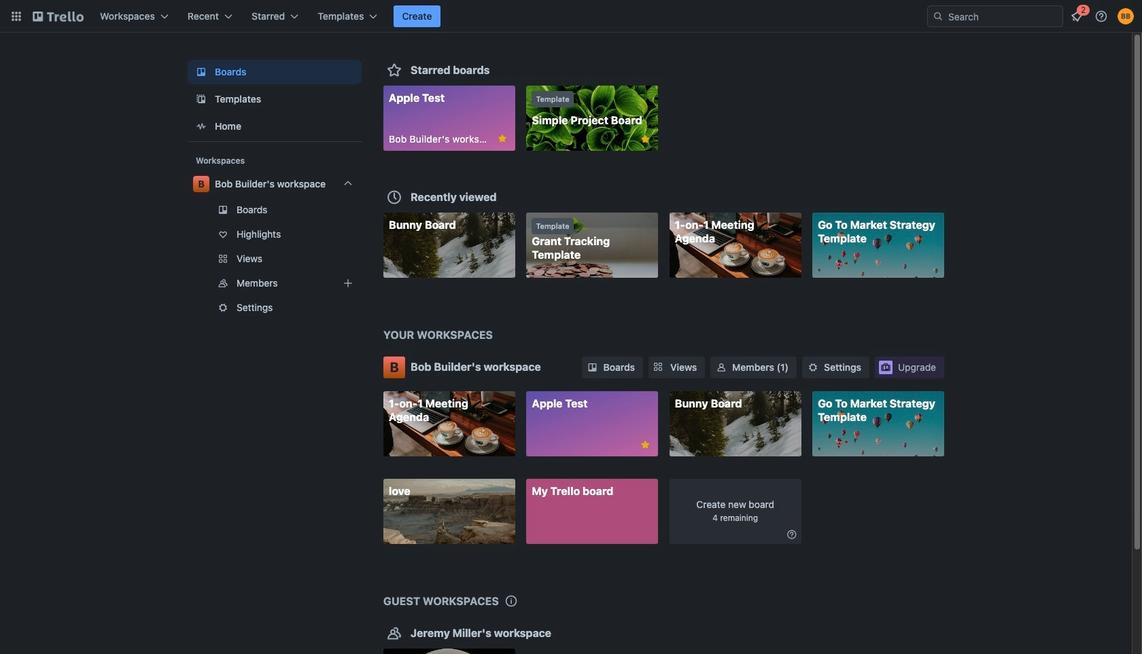 Task type: locate. For each thing, give the bounding box(es) containing it.
1 sm image from the left
[[586, 361, 599, 375]]

0 horizontal spatial click to unstar this board. it will be removed from your starred list. image
[[496, 133, 509, 145]]

2 notifications image
[[1069, 8, 1085, 24]]

sm image
[[807, 361, 820, 375], [785, 528, 799, 542]]

0 horizontal spatial sm image
[[586, 361, 599, 375]]

sm image
[[586, 361, 599, 375], [715, 361, 728, 375]]

home image
[[193, 118, 209, 135]]

1 vertical spatial sm image
[[785, 528, 799, 542]]

Search field
[[944, 6, 1063, 27]]

0 vertical spatial sm image
[[807, 361, 820, 375]]

open information menu image
[[1095, 10, 1108, 23]]

bob builder (bobbuilder40) image
[[1118, 8, 1134, 24]]

1 horizontal spatial sm image
[[807, 361, 820, 375]]

click to unstar this board. it will be removed from your starred list. image
[[639, 439, 652, 452]]

1 horizontal spatial sm image
[[715, 361, 728, 375]]

click to unstar this board. it will be removed from your starred list. image
[[496, 133, 509, 145], [639, 133, 652, 146]]



Task type: vqa. For each thing, say whether or not it's contained in the screenshot.
bottom Create from template… icon
no



Task type: describe. For each thing, give the bounding box(es) containing it.
0 horizontal spatial sm image
[[785, 528, 799, 542]]

add image
[[340, 275, 356, 292]]

search image
[[933, 11, 944, 22]]

2 sm image from the left
[[715, 361, 728, 375]]

board image
[[193, 64, 209, 80]]

template board image
[[193, 91, 209, 107]]

1 horizontal spatial click to unstar this board. it will be removed from your starred list. image
[[639, 133, 652, 146]]

back to home image
[[33, 5, 84, 27]]

primary element
[[0, 0, 1142, 33]]



